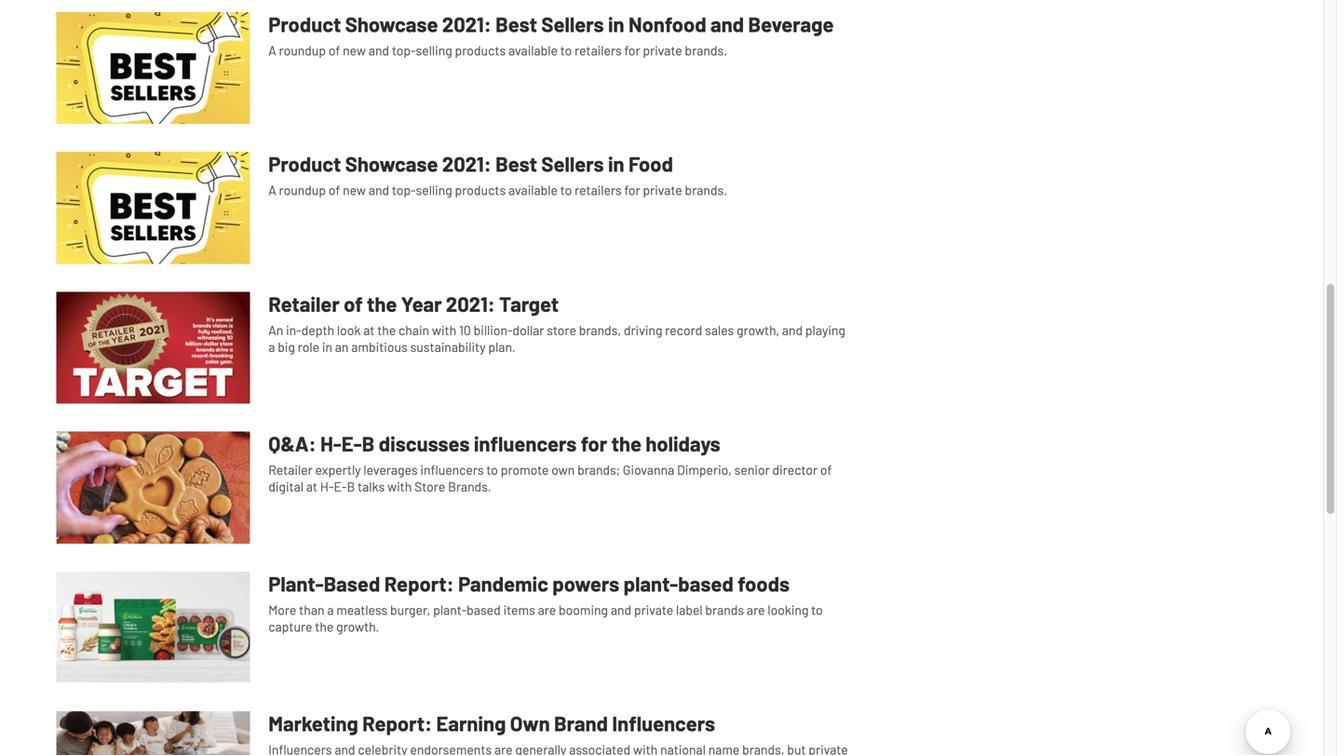 Task type: describe. For each thing, give the bounding box(es) containing it.
billion-
[[474, 322, 513, 338]]

sellers for food
[[542, 151, 604, 176]]

the up ambitious
[[377, 322, 396, 338]]

1 are from the left
[[538, 602, 556, 618]]

product showcase 2021: best sellers in nonfood and beverage a roundup of new and top-selling products available to retailers for private brands.
[[269, 11, 834, 58]]

1 horizontal spatial plant-
[[624, 571, 678, 596]]

products inside the product showcase 2021: best sellers in food a roundup of new and top-selling products available to retailers for private brands.
[[455, 182, 506, 198]]

selling inside the product showcase 2021: best sellers in food a roundup of new and top-selling products available to retailers for private brands.
[[416, 182, 453, 198]]

2 h- from the top
[[320, 479, 334, 495]]

looking
[[768, 602, 809, 618]]

of inside product showcase 2021: best sellers in nonfood and beverage a roundup of new and top-selling products available to retailers for private brands.
[[329, 42, 340, 58]]

marketing report: earning own brand influencers link
[[269, 711, 716, 742]]

of inside the product showcase 2021: best sellers in food a roundup of new and top-selling products available to retailers for private brands.
[[329, 182, 340, 198]]

with inside the 'retailer of the year 2021: target an in-depth look at the chain with 10 billion-dollar store brands, driving record sales growth, and playing a big role in an ambitious sustainability plan.'
[[432, 322, 457, 338]]

brands. inside product showcase 2021: best sellers in nonfood and beverage a roundup of new and top-selling products available to retailers for private brands.
[[685, 42, 728, 58]]

marketing report: earning own brand influencers
[[269, 711, 716, 736]]

growth,
[[737, 322, 780, 338]]

a inside the product showcase 2021: best sellers in food a roundup of new and top-selling products available to retailers for private brands.
[[269, 182, 276, 198]]

0 vertical spatial influencers
[[474, 431, 577, 456]]

new inside the product showcase 2021: best sellers in food a roundup of new and top-selling products available to retailers for private brands.
[[343, 182, 366, 198]]

for inside product showcase 2021: best sellers in nonfood and beverage a roundup of new and top-selling products available to retailers for private brands.
[[625, 42, 641, 58]]

retailers inside the product showcase 2021: best sellers in food a roundup of new and top-selling products available to retailers for private brands.
[[575, 182, 622, 198]]

best for food
[[496, 151, 538, 176]]

burger,
[[390, 602, 431, 618]]

a group of people sitting at a table with a plate of food image
[[56, 712, 250, 756]]

own
[[510, 711, 550, 736]]

to inside plant-based report: pandemic powers plant-based foods more than a meatless burger, plant-based items are booming and private label brands are looking to capture the growth.
[[812, 602, 823, 618]]

q&a:
[[269, 431, 316, 456]]

store
[[415, 479, 446, 495]]

1 vertical spatial influencers
[[421, 462, 484, 478]]

a person holding a doughnut image
[[56, 432, 250, 544]]

an
[[269, 322, 283, 338]]

brands;
[[578, 462, 621, 478]]

dollar
[[513, 322, 544, 338]]

promote
[[501, 462, 549, 478]]

with inside q&a: h-e-b discusses influencers for the holidays retailer expertly leverages influencers to promote own brands; giovanna dimperio, senior director of digital at h-e-b talks with store brands.
[[388, 479, 412, 495]]

q&a: h-e-b discusses influencers for the holidays link
[[269, 431, 721, 462]]

influencers
[[612, 711, 716, 736]]

and inside the product showcase 2021: best sellers in food a roundup of new and top-selling products available to retailers for private brands.
[[369, 182, 389, 198]]

earning
[[436, 711, 506, 736]]

depth
[[301, 322, 335, 338]]

new inside product showcase 2021: best sellers in nonfood and beverage a roundup of new and top-selling products available to retailers for private brands.
[[343, 42, 366, 58]]

1 vertical spatial based
[[467, 602, 501, 618]]

target
[[499, 291, 559, 316]]

record
[[665, 322, 703, 338]]

2021 best sellers image for product showcase 2021: best sellers in nonfood and beverage
[[56, 12, 250, 124]]

the inside q&a: h-e-b discusses influencers for the holidays retailer expertly leverages influencers to promote own brands; giovanna dimperio, senior director of digital at h-e-b talks with store brands.
[[612, 431, 642, 456]]

1 vertical spatial report:
[[362, 711, 432, 736]]

sellers for nonfood
[[542, 11, 604, 36]]

capture
[[269, 619, 313, 635]]

products inside product showcase 2021: best sellers in nonfood and beverage a roundup of new and top-selling products available to retailers for private brands.
[[455, 42, 506, 58]]

look
[[337, 322, 361, 338]]

expertly
[[315, 462, 361, 478]]

of inside q&a: h-e-b discusses influencers for the holidays retailer expertly leverages influencers to promote own brands; giovanna dimperio, senior director of digital at h-e-b talks with store brands.
[[821, 462, 832, 478]]

report: inside plant-based report: pandemic powers plant-based foods more than a meatless burger, plant-based items are booming and private label brands are looking to capture the growth.
[[384, 571, 454, 596]]

beverage
[[749, 11, 834, 36]]

marketing
[[269, 711, 358, 736]]

product showcase 2021: best sellers in nonfood and beverage link
[[269, 11, 834, 42]]

a inside product showcase 2021: best sellers in nonfood and beverage a roundup of new and top-selling products available to retailers for private brands.
[[269, 42, 276, 58]]

talks
[[358, 479, 385, 495]]

for inside q&a: h-e-b discusses influencers for the holidays retailer expertly leverages influencers to promote own brands; giovanna dimperio, senior director of digital at h-e-b talks with store brands.
[[581, 431, 608, 456]]

top- inside the product showcase 2021: best sellers in food a roundup of new and top-selling products available to retailers for private brands.
[[392, 182, 416, 198]]

dimperio,
[[677, 462, 732, 478]]

to inside q&a: h-e-b discusses influencers for the holidays retailer expertly leverages influencers to promote own brands; giovanna dimperio, senior director of digital at h-e-b talks with store brands.
[[487, 462, 498, 478]]

top- inside product showcase 2021: best sellers in nonfood and beverage a roundup of new and top-selling products available to retailers for private brands.
[[392, 42, 416, 58]]

1 horizontal spatial based
[[678, 571, 734, 596]]

big
[[278, 339, 295, 355]]

label
[[676, 602, 703, 618]]

an
[[335, 339, 349, 355]]

retailers inside product showcase 2021: best sellers in nonfood and beverage a roundup of new and top-selling products available to retailers for private brands.
[[575, 42, 622, 58]]

director
[[773, 462, 818, 478]]

retailer inside the 'retailer of the year 2021: target an in-depth look at the chain with 10 billion-dollar store brands, driving record sales growth, and playing a big role in an ambitious sustainability plan.'
[[269, 291, 340, 316]]

nonfood
[[629, 11, 707, 36]]

leverages
[[364, 462, 418, 478]]

product for product showcase 2021: best sellers in nonfood and beverage
[[269, 11, 341, 36]]

in-
[[286, 322, 301, 338]]

senior
[[735, 462, 770, 478]]

at inside q&a: h-e-b discusses influencers for the holidays retailer expertly leverages influencers to promote own brands; giovanna dimperio, senior director of digital at h-e-b talks with store brands.
[[306, 479, 318, 495]]

role
[[298, 339, 320, 355]]

driving
[[624, 322, 663, 338]]

store
[[547, 322, 577, 338]]

private for food
[[643, 182, 683, 198]]

showcase for product showcase 2021: best sellers in nonfood and beverage
[[345, 11, 438, 36]]

plan.
[[488, 339, 516, 355]]

at inside the 'retailer of the year 2021: target an in-depth look at the chain with 10 billion-dollar store brands, driving record sales growth, and playing a big role in an ambitious sustainability plan.'
[[364, 322, 375, 338]]

private for based
[[634, 602, 674, 618]]

best for nonfood
[[496, 11, 538, 36]]



Task type: vqa. For each thing, say whether or not it's contained in the screenshot.
across
no



Task type: locate. For each thing, give the bounding box(es) containing it.
1 vertical spatial e-
[[334, 479, 347, 495]]

product for product showcase 2021: best sellers in food
[[269, 151, 341, 176]]

influencers
[[474, 431, 577, 456], [421, 462, 484, 478]]

1 best from the top
[[496, 11, 538, 36]]

plant- right burger,
[[433, 602, 467, 618]]

roundup inside the product showcase 2021: best sellers in food a roundup of new and top-selling products available to retailers for private brands.
[[279, 182, 326, 198]]

with up sustainability
[[432, 322, 457, 338]]

more
[[269, 602, 297, 618]]

1 horizontal spatial b
[[362, 431, 375, 456]]

1 vertical spatial selling
[[416, 182, 453, 198]]

showcase
[[345, 11, 438, 36], [345, 151, 438, 176]]

1 horizontal spatial with
[[432, 322, 457, 338]]

the left year
[[367, 291, 397, 316]]

1 vertical spatial 2021:
[[442, 151, 492, 176]]

2021 best sellers image
[[56, 12, 250, 124], [56, 152, 250, 264]]

0 vertical spatial for
[[625, 42, 641, 58]]

0 horizontal spatial plant-
[[433, 602, 467, 618]]

at up ambitious
[[364, 322, 375, 338]]

2 retailers from the top
[[575, 182, 622, 198]]

a inside plant-based report: pandemic powers plant-based foods more than a meatless burger, plant-based items are booming and private label brands are looking to capture the growth.
[[327, 602, 334, 618]]

ambitious
[[351, 339, 408, 355]]

chain
[[399, 322, 430, 338]]

at
[[364, 322, 375, 338], [306, 479, 318, 495]]

best
[[496, 11, 538, 36], [496, 151, 538, 176]]

b up leverages
[[362, 431, 375, 456]]

1 products from the top
[[455, 42, 506, 58]]

0 vertical spatial sellers
[[542, 11, 604, 36]]

private
[[643, 42, 683, 58], [643, 182, 683, 198], [634, 602, 674, 618]]

and inside plant-based report: pandemic powers plant-based foods more than a meatless burger, plant-based items are booming and private label brands are looking to capture the growth.
[[611, 602, 632, 618]]

private left label
[[634, 602, 674, 618]]

1 vertical spatial brands.
[[685, 182, 728, 198]]

with
[[432, 322, 457, 338], [388, 479, 412, 495]]

2 best from the top
[[496, 151, 538, 176]]

digital
[[269, 479, 304, 495]]

a right than
[[327, 602, 334, 618]]

0 vertical spatial showcase
[[345, 11, 438, 36]]

available
[[509, 42, 558, 58], [509, 182, 558, 198]]

0 horizontal spatial at
[[306, 479, 318, 495]]

2 are from the left
[[747, 602, 765, 618]]

2021: for nonfood
[[442, 11, 492, 36]]

0 vertical spatial b
[[362, 431, 375, 456]]

1 vertical spatial private
[[643, 182, 683, 198]]

for down 'nonfood'
[[625, 42, 641, 58]]

private inside plant-based report: pandemic powers plant-based foods more than a meatless burger, plant-based items are booming and private label brands are looking to capture the growth.
[[634, 602, 674, 618]]

h-
[[320, 431, 342, 456], [320, 479, 334, 495]]

1 vertical spatial plant-
[[433, 602, 467, 618]]

2 brands. from the top
[[685, 182, 728, 198]]

1 vertical spatial sellers
[[542, 151, 604, 176]]

new
[[343, 42, 366, 58], [343, 182, 366, 198]]

0 vertical spatial retailer
[[269, 291, 340, 316]]

0 vertical spatial 2021 best sellers image
[[56, 12, 250, 124]]

2 showcase from the top
[[345, 151, 438, 176]]

product inside the product showcase 2021: best sellers in food a roundup of new and top-selling products available to retailers for private brands.
[[269, 151, 341, 176]]

retailer of the year 2021: target an in-depth look at the chain with 10 billion-dollar store brands, driving record sales growth, and playing a big role in an ambitious sustainability plan.
[[269, 291, 846, 355]]

product
[[269, 11, 341, 36], [269, 151, 341, 176]]

plant- up label
[[624, 571, 678, 596]]

e- up expertly
[[342, 431, 362, 456]]

retailer
[[269, 291, 340, 316], [269, 462, 313, 478]]

plant-based report: pandemic powers plant-based foods link
[[269, 571, 790, 602]]

1 vertical spatial top-
[[392, 182, 416, 198]]

in inside the product showcase 2021: best sellers in food a roundup of new and top-selling products available to retailers for private brands.
[[608, 151, 625, 176]]

influencers up brands.
[[421, 462, 484, 478]]

sellers
[[542, 11, 604, 36], [542, 151, 604, 176]]

1 vertical spatial at
[[306, 479, 318, 495]]

are right items
[[538, 602, 556, 618]]

2021: inside product showcase 2021: best sellers in nonfood and beverage a roundup of new and top-selling products available to retailers for private brands.
[[442, 11, 492, 36]]

in
[[608, 11, 625, 36], [608, 151, 625, 176], [322, 339, 333, 355]]

h- down expertly
[[320, 479, 334, 495]]

booming
[[559, 602, 608, 618]]

2 sellers from the top
[[542, 151, 604, 176]]

0 vertical spatial private
[[643, 42, 683, 58]]

1 retailers from the top
[[575, 42, 622, 58]]

products
[[455, 42, 506, 58], [455, 182, 506, 198]]

0 vertical spatial a
[[269, 42, 276, 58]]

for inside the product showcase 2021: best sellers in food a roundup of new and top-selling products available to retailers for private brands.
[[625, 182, 641, 198]]

e- down expertly
[[334, 479, 347, 495]]

with down leverages
[[388, 479, 412, 495]]

in left 'nonfood'
[[608, 11, 625, 36]]

1 selling from the top
[[416, 42, 453, 58]]

h- up expertly
[[320, 431, 342, 456]]

roundup
[[279, 42, 326, 58], [279, 182, 326, 198]]

1 vertical spatial best
[[496, 151, 538, 176]]

in left an
[[322, 339, 333, 355]]

1 retailer from the top
[[269, 291, 340, 316]]

brand
[[554, 711, 608, 736]]

at right digital
[[306, 479, 318, 495]]

selling inside product showcase 2021: best sellers in nonfood and beverage a roundup of new and top-selling products available to retailers for private brands.
[[416, 42, 453, 58]]

for up brands;
[[581, 431, 608, 456]]

1 vertical spatial showcase
[[345, 151, 438, 176]]

b left talks
[[347, 479, 355, 495]]

1 vertical spatial for
[[625, 182, 641, 198]]

0 vertical spatial available
[[509, 42, 558, 58]]

based
[[324, 571, 380, 596]]

product showcase 2021: best sellers in food a roundup of new and top-selling products available to retailers for private brands.
[[269, 151, 728, 198]]

retailer up in-
[[269, 291, 340, 316]]

2 vertical spatial 2021:
[[446, 291, 495, 316]]

1 vertical spatial h-
[[320, 479, 334, 495]]

0 vertical spatial products
[[455, 42, 506, 58]]

0 vertical spatial 2021:
[[442, 11, 492, 36]]

playing
[[806, 322, 846, 338]]

of inside the 'retailer of the year 2021: target an in-depth look at the chain with 10 billion-dollar store brands, driving record sales growth, and playing a big role in an ambitious sustainability plan.'
[[344, 291, 363, 316]]

sellers inside product showcase 2021: best sellers in nonfood and beverage a roundup of new and top-selling products available to retailers for private brands.
[[542, 11, 604, 36]]

0 vertical spatial report:
[[384, 571, 454, 596]]

than
[[299, 602, 325, 618]]

0 horizontal spatial b
[[347, 479, 355, 495]]

1 vertical spatial a
[[327, 602, 334, 618]]

1 product from the top
[[269, 11, 341, 36]]

1 brands. from the top
[[685, 42, 728, 58]]

plant-
[[624, 571, 678, 596], [433, 602, 467, 618]]

2 top- from the top
[[392, 182, 416, 198]]

2021: inside the product showcase 2021: best sellers in food a roundup of new and top-selling products available to retailers for private brands.
[[442, 151, 492, 176]]

1 available from the top
[[509, 42, 558, 58]]

1 horizontal spatial at
[[364, 322, 375, 338]]

2 vertical spatial in
[[322, 339, 333, 355]]

0 vertical spatial roundup
[[279, 42, 326, 58]]

0 horizontal spatial based
[[467, 602, 501, 618]]

in left food
[[608, 151, 625, 176]]

1 vertical spatial with
[[388, 479, 412, 495]]

sales
[[705, 322, 734, 338]]

1 vertical spatial product
[[269, 151, 341, 176]]

2 product from the top
[[269, 151, 341, 176]]

available inside the product showcase 2021: best sellers in food a roundup of new and top-selling products available to retailers for private brands.
[[509, 182, 558, 198]]

1 vertical spatial available
[[509, 182, 558, 198]]

showcase for product showcase 2021: best sellers in food
[[345, 151, 438, 176]]

1 a from the top
[[269, 42, 276, 58]]

based down the pandemic
[[467, 602, 501, 618]]

and
[[711, 11, 744, 36], [369, 42, 389, 58], [369, 182, 389, 198], [782, 322, 803, 338], [611, 602, 632, 618]]

giovanna
[[623, 462, 675, 478]]

2 available from the top
[[509, 182, 558, 198]]

the down than
[[315, 619, 334, 635]]

in inside the 'retailer of the year 2021: target an in-depth look at the chain with 10 billion-dollar store brands, driving record sales growth, and playing a big role in an ambitious sustainability plan.'
[[322, 339, 333, 355]]

1 horizontal spatial are
[[747, 602, 765, 618]]

0 vertical spatial based
[[678, 571, 734, 596]]

best inside product showcase 2021: best sellers in nonfood and beverage a roundup of new and top-selling products available to retailers for private brands.
[[496, 11, 538, 36]]

1 sellers from the top
[[542, 11, 604, 36]]

10
[[459, 322, 471, 338]]

0 vertical spatial top-
[[392, 42, 416, 58]]

2 roundup from the top
[[279, 182, 326, 198]]

0 vertical spatial new
[[343, 42, 366, 58]]

2021: inside the 'retailer of the year 2021: target an in-depth look at the chain with 10 billion-dollar store brands, driving record sales growth, and playing a big role in an ambitious sustainability plan.'
[[446, 291, 495, 316]]

1 vertical spatial products
[[455, 182, 506, 198]]

based
[[678, 571, 734, 596], [467, 602, 501, 618]]

e-
[[342, 431, 362, 456], [334, 479, 347, 495]]

0 vertical spatial plant-
[[624, 571, 678, 596]]

for
[[625, 42, 641, 58], [625, 182, 641, 198], [581, 431, 608, 456]]

2 2021 best sellers image from the top
[[56, 152, 250, 264]]

2021:
[[442, 11, 492, 36], [442, 151, 492, 176], [446, 291, 495, 316]]

2 new from the top
[[343, 182, 366, 198]]

report: up burger,
[[384, 571, 454, 596]]

the
[[367, 291, 397, 316], [377, 322, 396, 338], [612, 431, 642, 456], [315, 619, 334, 635]]

product inside product showcase 2021: best sellers in nonfood and beverage a roundup of new and top-selling products available to retailers for private brands.
[[269, 11, 341, 36]]

foods
[[738, 571, 790, 596]]

2021: for food
[[442, 151, 492, 176]]

1 horizontal spatial a
[[327, 602, 334, 618]]

private inside the product showcase 2021: best sellers in food a roundup of new and top-selling products available to retailers for private brands.
[[643, 182, 683, 198]]

pandemic
[[458, 571, 549, 596]]

report:
[[384, 571, 454, 596], [362, 711, 432, 736]]

brands.
[[685, 42, 728, 58], [685, 182, 728, 198]]

available inside product showcase 2021: best sellers in nonfood and beverage a roundup of new and top-selling products available to retailers for private brands.
[[509, 42, 558, 58]]

brands. inside the product showcase 2021: best sellers in food a roundup of new and top-selling products available to retailers for private brands.
[[685, 182, 728, 198]]

0 horizontal spatial with
[[388, 479, 412, 495]]

retailer inside q&a: h-e-b discusses influencers for the holidays retailer expertly leverages influencers to promote own brands; giovanna dimperio, senior director of digital at h-e-b talks with store brands.
[[269, 462, 313, 478]]

2 a from the top
[[269, 182, 276, 198]]

0 vertical spatial a
[[269, 339, 275, 355]]

2 products from the top
[[455, 182, 506, 198]]

holidays
[[646, 431, 721, 456]]

0 vertical spatial h-
[[320, 431, 342, 456]]

best inside the product showcase 2021: best sellers in food a roundup of new and top-selling products available to retailers for private brands.
[[496, 151, 538, 176]]

in for food
[[608, 151, 625, 176]]

a
[[269, 42, 276, 58], [269, 182, 276, 198]]

sellers inside the product showcase 2021: best sellers in food a roundup of new and top-selling products available to retailers for private brands.
[[542, 151, 604, 176]]

and inside the 'retailer of the year 2021: target an in-depth look at the chain with 10 billion-dollar store brands, driving record sales growth, and playing a big role in an ambitious sustainability plan.'
[[782, 322, 803, 338]]

of
[[329, 42, 340, 58], [329, 182, 340, 198], [344, 291, 363, 316], [821, 462, 832, 478]]

influencers up promote
[[474, 431, 577, 456]]

1 h- from the top
[[320, 431, 342, 456]]

top-
[[392, 42, 416, 58], [392, 182, 416, 198]]

private inside product showcase 2021: best sellers in nonfood and beverage a roundup of new and top-selling products available to retailers for private brands.
[[643, 42, 683, 58]]

b
[[362, 431, 375, 456], [347, 479, 355, 495]]

plant-
[[269, 571, 324, 596]]

logo image
[[56, 292, 250, 404]]

product showcase 2021: best sellers in food link
[[269, 151, 674, 182]]

1 vertical spatial in
[[608, 151, 625, 176]]

showcase inside product showcase 2021: best sellers in nonfood and beverage a roundup of new and top-selling products available to retailers for private brands.
[[345, 11, 438, 36]]

year
[[401, 291, 442, 316]]

are
[[538, 602, 556, 618], [747, 602, 765, 618]]

brands
[[706, 602, 744, 618]]

to inside product showcase 2021: best sellers in nonfood and beverage a roundup of new and top-selling products available to retailers for private brands.
[[561, 42, 572, 58]]

report: left earning
[[362, 711, 432, 736]]

1 new from the top
[[343, 42, 366, 58]]

the up giovanna on the bottom
[[612, 431, 642, 456]]

a left big
[[269, 339, 275, 355]]

1 vertical spatial 2021 best sellers image
[[56, 152, 250, 264]]

graphical user interface, website image
[[56, 572, 250, 684]]

plant-based report: pandemic powers plant-based foods more than a meatless burger, plant-based items are booming and private label brands are looking to capture the growth.
[[269, 571, 823, 635]]

2 retailer from the top
[[269, 462, 313, 478]]

1 vertical spatial retailer
[[269, 462, 313, 478]]

meatless
[[337, 602, 388, 618]]

private down food
[[643, 182, 683, 198]]

retailer up digital
[[269, 462, 313, 478]]

0 vertical spatial retailers
[[575, 42, 622, 58]]

roundup inside product showcase 2021: best sellers in nonfood and beverage a roundup of new and top-selling products available to retailers for private brands.
[[279, 42, 326, 58]]

own
[[552, 462, 575, 478]]

1 vertical spatial new
[[343, 182, 366, 198]]

1 vertical spatial roundup
[[279, 182, 326, 198]]

private down 'nonfood'
[[643, 42, 683, 58]]

1 vertical spatial a
[[269, 182, 276, 198]]

based up label
[[678, 571, 734, 596]]

are down foods
[[747, 602, 765, 618]]

2 vertical spatial for
[[581, 431, 608, 456]]

0 vertical spatial selling
[[416, 42, 453, 58]]

a inside the 'retailer of the year 2021: target an in-depth look at the chain with 10 billion-dollar store brands, driving record sales growth, and playing a big role in an ambitious sustainability plan.'
[[269, 339, 275, 355]]

powers
[[553, 571, 620, 596]]

in for nonfood
[[608, 11, 625, 36]]

showcase inside the product showcase 2021: best sellers in food a roundup of new and top-selling products available to retailers for private brands.
[[345, 151, 438, 176]]

1 roundup from the top
[[279, 42, 326, 58]]

0 horizontal spatial a
[[269, 339, 275, 355]]

brands,
[[579, 322, 621, 338]]

1 2021 best sellers image from the top
[[56, 12, 250, 124]]

2021 best sellers image for product showcase 2021: best sellers in food
[[56, 152, 250, 264]]

discusses
[[379, 431, 470, 456]]

retailer of the year 2021: target link
[[269, 291, 559, 322]]

for down food
[[625, 182, 641, 198]]

0 vertical spatial brands.
[[685, 42, 728, 58]]

to
[[561, 42, 572, 58], [561, 182, 572, 198], [487, 462, 498, 478], [812, 602, 823, 618]]

0 vertical spatial e-
[[342, 431, 362, 456]]

1 top- from the top
[[392, 42, 416, 58]]

0 horizontal spatial are
[[538, 602, 556, 618]]

items
[[504, 602, 535, 618]]

0 vertical spatial in
[[608, 11, 625, 36]]

1 showcase from the top
[[345, 11, 438, 36]]

q&a: h-e-b discusses influencers for the holidays retailer expertly leverages influencers to promote own brands; giovanna dimperio, senior director of digital at h-e-b talks with store brands.
[[269, 431, 832, 495]]

to inside the product showcase 2021: best sellers in food a roundup of new and top-selling products available to retailers for private brands.
[[561, 182, 572, 198]]

growth.
[[336, 619, 379, 635]]

2 vertical spatial private
[[634, 602, 674, 618]]

0 vertical spatial at
[[364, 322, 375, 338]]

1 vertical spatial b
[[347, 479, 355, 495]]

retailers
[[575, 42, 622, 58], [575, 182, 622, 198]]

2 selling from the top
[[416, 182, 453, 198]]

in inside product showcase 2021: best sellers in nonfood and beverage a roundup of new and top-selling products available to retailers for private brands.
[[608, 11, 625, 36]]

1 vertical spatial retailers
[[575, 182, 622, 198]]

the inside plant-based report: pandemic powers plant-based foods more than a meatless burger, plant-based items are booming and private label brands are looking to capture the growth.
[[315, 619, 334, 635]]

brands.
[[448, 479, 492, 495]]

0 vertical spatial product
[[269, 11, 341, 36]]

sustainability
[[410, 339, 486, 355]]

food
[[629, 151, 674, 176]]

0 vertical spatial with
[[432, 322, 457, 338]]

0 vertical spatial best
[[496, 11, 538, 36]]



